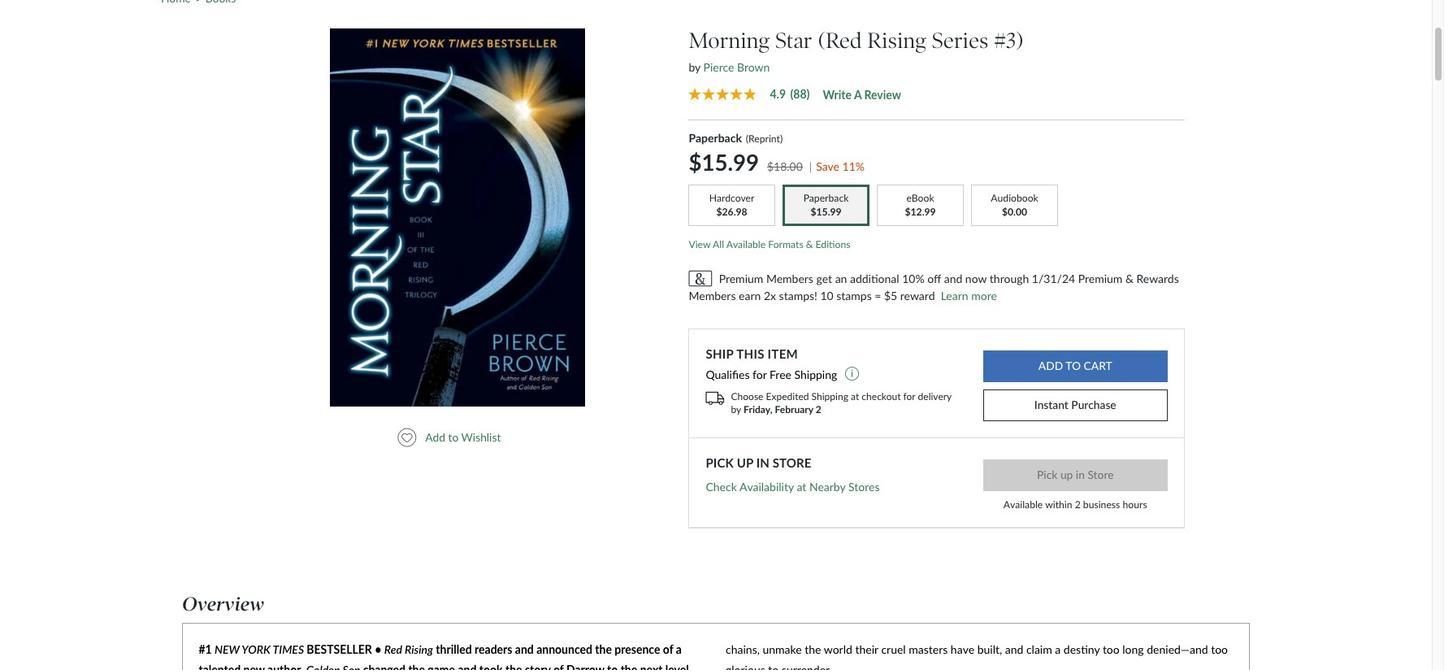 Task type: vqa. For each thing, say whether or not it's contained in the screenshot.
0 - 2 Years Years
no



Task type: describe. For each thing, give the bounding box(es) containing it.
now
[[966, 271, 987, 285]]

hardcover
[[710, 192, 755, 204]]

1 vertical spatial members
[[689, 289, 736, 302]]

$5
[[885, 289, 898, 302]]

up
[[737, 456, 754, 470]]

(reprint)
[[746, 133, 783, 145]]

thrilled readers and announced the presence of a talented new author.
[[199, 642, 682, 670]]

february
[[775, 403, 814, 416]]

1 horizontal spatial a
[[854, 88, 862, 101]]

wishlist
[[462, 430, 501, 444]]

through
[[990, 271, 1030, 285]]

expedited
[[766, 390, 809, 402]]

qualifies
[[706, 368, 750, 381]]

(red
[[818, 27, 862, 54]]

to
[[448, 430, 459, 444]]

brown
[[737, 60, 770, 74]]

this
[[737, 347, 765, 361]]

a inside thrilled readers and announced the presence of a talented new author.
[[676, 642, 682, 656]]

for inside choose expedited shipping at checkout for delivery by
[[904, 390, 916, 402]]

and inside premium members get an additional 10% off and now through 1/31/24 premium & rewards members earn 2x stamps! 10 stamps = $5 reward
[[945, 271, 963, 285]]

write a review
[[823, 88, 902, 101]]

#1
[[199, 642, 212, 656]]

pick up in store
[[706, 456, 812, 470]]

learn
[[941, 289, 969, 302]]

overview
[[182, 593, 265, 616]]

•
[[375, 642, 382, 656]]

by inside morning star (red rising series #3) by pierce brown
[[689, 60, 701, 74]]

paperback
[[689, 131, 742, 145]]

paperback (reprint)
[[689, 131, 783, 145]]

view
[[689, 238, 711, 250]]

rising inside morning star (red rising series #3) by pierce brown
[[868, 27, 927, 54]]

thrilled
[[436, 642, 472, 656]]

friday,
[[744, 403, 773, 416]]

pierce brown link
[[704, 60, 770, 74]]

formats
[[769, 238, 804, 250]]

morning
[[689, 27, 770, 54]]

author.
[[268, 663, 304, 670]]

check
[[706, 480, 737, 493]]

readers
[[475, 642, 513, 656]]

check availability at nearby stores link
[[706, 480, 880, 494]]

stamps
[[837, 289, 872, 302]]

1 vertical spatial available
[[1004, 499, 1043, 511]]

instant purchase
[[1035, 398, 1117, 412]]

1/31/24
[[1033, 271, 1076, 285]]

0 horizontal spatial rising
[[405, 642, 433, 656]]

shipping inside ship this item qualifies for free shipping
[[795, 368, 838, 381]]

$26.98
[[717, 206, 748, 218]]

& inside premium members get an additional 10% off and now through 1/31/24 premium & rewards members earn 2x stamps! 10 stamps = $5 reward
[[1126, 271, 1134, 285]]

reward
[[901, 289, 935, 302]]

#1 new york times bestseller • red rising
[[199, 642, 433, 656]]

ship this item qualifies for free shipping
[[706, 347, 841, 381]]

presence
[[615, 642, 661, 656]]

and inside thrilled readers and announced the presence of a talented new author.
[[515, 642, 534, 656]]

bestseller
[[307, 642, 372, 656]]

york
[[242, 642, 271, 656]]

pierce
[[704, 60, 735, 74]]

$18.00
[[768, 159, 803, 173]]

pick
[[706, 456, 734, 470]]

earn
[[739, 289, 761, 302]]

delivery
[[918, 390, 952, 402]]

more
[[972, 289, 998, 302]]

4.9 (88)
[[770, 87, 810, 101]]

additional
[[851, 271, 900, 285]]

series
[[932, 27, 989, 54]]

stamps!
[[779, 289, 818, 302]]

in
[[757, 456, 770, 470]]

choose
[[731, 390, 764, 402]]

#3)
[[995, 27, 1024, 54]]

instant purchase button
[[984, 390, 1168, 421]]

write
[[823, 88, 852, 101]]

$15.99
[[689, 149, 760, 175]]

morning star (red rising series #3) image
[[330, 28, 585, 406]]

ship
[[706, 347, 734, 361]]

check availability at nearby stores
[[706, 480, 880, 493]]



Task type: locate. For each thing, give the bounding box(es) containing it.
1 horizontal spatial and
[[945, 271, 963, 285]]

2 for within
[[1075, 499, 1081, 511]]

4.9
[[770, 87, 786, 101]]

write a review button
[[823, 88, 902, 101]]

all
[[713, 238, 725, 250]]

0 horizontal spatial and
[[515, 642, 534, 656]]

talented
[[199, 663, 241, 670]]

an
[[836, 271, 848, 285]]

members up stamps!
[[767, 271, 814, 285]]

nearby stores
[[810, 480, 880, 493]]

1 vertical spatial rising
[[405, 642, 433, 656]]

available within 2 business hours
[[1004, 499, 1148, 511]]

for inside ship this item qualifies for free shipping
[[753, 368, 767, 381]]

0 horizontal spatial premium
[[719, 271, 764, 285]]

premium members get an additional 10% off and now through 1/31/24 premium & rewards members earn 2x stamps! 10 stamps = $5 reward
[[689, 271, 1180, 302]]

purchase
[[1072, 398, 1117, 412]]

1 horizontal spatial for
[[904, 390, 916, 402]]

at down store
[[797, 480, 807, 493]]

(88)
[[791, 87, 810, 101]]

2 premium from the left
[[1079, 271, 1123, 285]]

review
[[865, 88, 902, 101]]

2 right 'within'
[[1075, 499, 1081, 511]]

1 horizontal spatial available
[[1004, 499, 1043, 511]]

view all available formats & editions link
[[689, 238, 851, 250]]

for left free
[[753, 368, 767, 381]]

members
[[767, 271, 814, 285], [689, 289, 736, 302]]

0 vertical spatial shipping
[[795, 368, 838, 381]]

learn more link
[[941, 287, 998, 305]]

friday, february 2
[[744, 403, 822, 416]]

off
[[928, 271, 942, 285]]

rewards
[[1137, 271, 1180, 285]]

2
[[816, 403, 822, 416], [1075, 499, 1081, 511]]

0 vertical spatial at
[[851, 390, 860, 402]]

and up learn at the top
[[945, 271, 963, 285]]

10%
[[903, 271, 925, 285]]

1 horizontal spatial by
[[731, 403, 742, 416]]

new
[[244, 663, 265, 670]]

1 vertical spatial shipping
[[812, 390, 849, 402]]

and
[[945, 271, 963, 285], [515, 642, 534, 656]]

& left rewards
[[1126, 271, 1134, 285]]

0 horizontal spatial members
[[689, 289, 736, 302]]

instant
[[1035, 398, 1069, 412]]

0 horizontal spatial &
[[806, 238, 814, 250]]

availability
[[740, 480, 794, 493]]

choose expedited shipping at checkout for delivery by
[[731, 390, 952, 416]]

new
[[215, 642, 240, 656]]

checkout
[[862, 390, 901, 402]]

1 vertical spatial by
[[731, 403, 742, 416]]

premium up earn
[[719, 271, 764, 285]]

available left 'within'
[[1004, 499, 1043, 511]]

$15.99 $18.00
[[689, 149, 803, 175]]

None submit
[[984, 350, 1168, 382], [984, 459, 1168, 491], [984, 350, 1168, 382], [984, 459, 1168, 491]]

a right of
[[676, 642, 682, 656]]

2x
[[764, 289, 777, 302]]

add
[[425, 430, 446, 444]]

view all available formats & editions
[[689, 238, 851, 250]]

free
[[770, 368, 792, 381]]

item
[[768, 347, 799, 361]]

0 vertical spatial rising
[[868, 27, 927, 54]]

at left "checkout"
[[851, 390, 860, 402]]

star
[[776, 27, 813, 54]]

0 vertical spatial for
[[753, 368, 767, 381]]

by inside choose expedited shipping at checkout for delivery by
[[731, 403, 742, 416]]

at inside choose expedited shipping at checkout for delivery by
[[851, 390, 860, 402]]

0 horizontal spatial at
[[797, 480, 807, 493]]

add to wishlist
[[425, 430, 501, 444]]

1 premium from the left
[[719, 271, 764, 285]]

save 11%
[[817, 159, 865, 173]]

ebook
[[907, 192, 935, 204]]

for left delivery
[[904, 390, 916, 402]]

morning star (red rising series #3) by pierce brown
[[689, 27, 1024, 74]]

editions
[[816, 238, 851, 250]]

shipping up february
[[812, 390, 849, 402]]

1 vertical spatial a
[[676, 642, 682, 656]]

1 vertical spatial at
[[797, 480, 807, 493]]

1 horizontal spatial rising
[[868, 27, 927, 54]]

1 horizontal spatial 2
[[1075, 499, 1081, 511]]

a
[[854, 88, 862, 101], [676, 642, 682, 656]]

the
[[595, 642, 612, 656]]

$12.99
[[905, 206, 936, 218]]

shipping right free
[[795, 368, 838, 381]]

1 vertical spatial &
[[1126, 271, 1134, 285]]

10
[[821, 289, 834, 302]]

0 horizontal spatial 2
[[816, 403, 822, 416]]

0 vertical spatial and
[[945, 271, 963, 285]]

hardcover $26.98
[[710, 192, 755, 218]]

members left earn
[[689, 289, 736, 302]]

learn more
[[941, 289, 998, 302]]

0 horizontal spatial a
[[676, 642, 682, 656]]

2 for february
[[816, 403, 822, 416]]

0 horizontal spatial available
[[727, 238, 766, 250]]

0 vertical spatial 2
[[816, 403, 822, 416]]

1 vertical spatial for
[[904, 390, 916, 402]]

and right readers
[[515, 642, 534, 656]]

0 vertical spatial members
[[767, 271, 814, 285]]

get
[[817, 271, 833, 285]]

announced
[[537, 642, 593, 656]]

1 vertical spatial 2
[[1075, 499, 1081, 511]]

rising up review
[[868, 27, 927, 54]]

rising right red
[[405, 642, 433, 656]]

rising
[[868, 27, 927, 54], [405, 642, 433, 656]]

1 horizontal spatial at
[[851, 390, 860, 402]]

0 vertical spatial a
[[854, 88, 862, 101]]

times
[[273, 642, 304, 656]]

ebook $12.99
[[905, 192, 936, 218]]

0 vertical spatial available
[[727, 238, 766, 250]]

by
[[689, 60, 701, 74], [731, 403, 742, 416]]

by left pierce
[[689, 60, 701, 74]]

of
[[663, 642, 674, 656]]

audiobook $0.00
[[991, 192, 1039, 218]]

audiobook
[[991, 192, 1039, 204]]

within
[[1046, 499, 1073, 511]]

by down choose
[[731, 403, 742, 416]]

business hours
[[1084, 499, 1148, 511]]

$0.00
[[1003, 206, 1028, 218]]

shipping inside choose expedited shipping at checkout for delivery by
[[812, 390, 849, 402]]

at
[[851, 390, 860, 402], [797, 480, 807, 493]]

1 vertical spatial and
[[515, 642, 534, 656]]

add to wishlist link
[[397, 428, 508, 447]]

1 horizontal spatial premium
[[1079, 271, 1123, 285]]

a right write
[[854, 88, 862, 101]]

& left editions
[[806, 238, 814, 250]]

premium right 1/31/24
[[1079, 271, 1123, 285]]

0 horizontal spatial for
[[753, 368, 767, 381]]

0 horizontal spatial by
[[689, 60, 701, 74]]

2 right february
[[816, 403, 822, 416]]

0 vertical spatial by
[[689, 60, 701, 74]]

0 vertical spatial &
[[806, 238, 814, 250]]

available right all in the top of the page
[[727, 238, 766, 250]]

1 horizontal spatial members
[[767, 271, 814, 285]]

1 horizontal spatial &
[[1126, 271, 1134, 285]]



